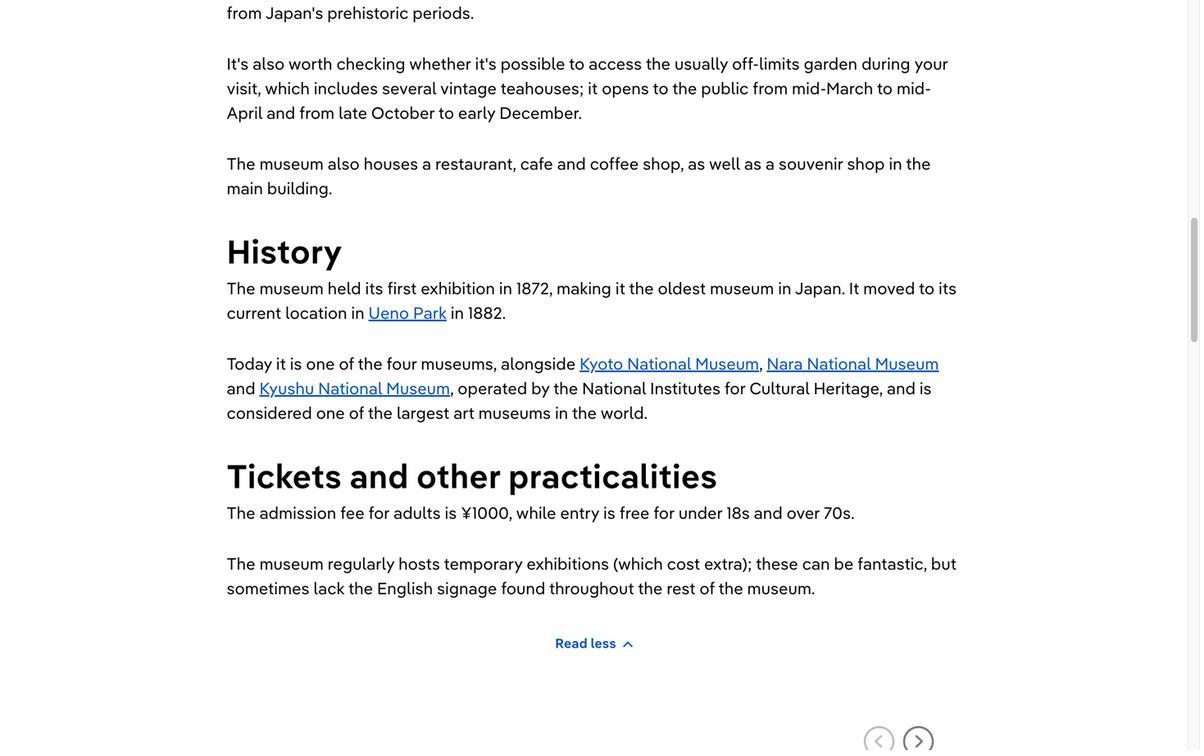 Task type: locate. For each thing, give the bounding box(es) containing it.
1 vertical spatial it
[[616, 277, 626, 298]]

national up 'world.'
[[582, 378, 647, 398]]

and down today
[[227, 378, 256, 398]]

it right making
[[616, 277, 626, 298]]

under
[[679, 502, 723, 523]]

the up sometimes
[[227, 553, 256, 574]]

museum up "institutes"
[[696, 353, 760, 374]]

cafe
[[520, 153, 553, 174]]

of right "rest"
[[700, 578, 715, 599]]

0 horizontal spatial is
[[290, 353, 302, 374]]

also left 'houses'
[[328, 153, 360, 174]]

several
[[382, 77, 437, 98]]

the
[[646, 53, 671, 74], [673, 77, 697, 98], [906, 153, 931, 174], [629, 277, 654, 298], [358, 353, 383, 374], [554, 378, 578, 398], [368, 402, 393, 423], [572, 402, 597, 423], [348, 578, 373, 599], [638, 578, 663, 599], [719, 578, 744, 599]]

next slide image
[[903, 725, 935, 750]]

world.
[[601, 402, 648, 423]]

is inside 'today it is one of the four museums, alongside kyoto national museum , nara national museum and kyushu national museum'
[[290, 353, 302, 374]]

museum right oldest
[[710, 277, 775, 298]]

extra);
[[704, 553, 752, 574]]

in down 'today it is one of the four museums, alongside kyoto national museum , nara national museum and kyushu national museum'
[[555, 402, 569, 423]]

a right 'houses'
[[422, 153, 432, 174]]

to left early
[[439, 102, 454, 123]]

to right moved
[[919, 277, 935, 298]]

the up main
[[227, 153, 256, 174]]

by
[[532, 378, 550, 398]]

as left well
[[688, 153, 706, 174]]

0 vertical spatial also
[[253, 53, 285, 74]]

possible
[[501, 53, 565, 74]]

history
[[227, 230, 342, 272]]

the down regularly
[[348, 578, 373, 599]]

0 horizontal spatial its
[[365, 277, 383, 298]]

its right moved
[[939, 277, 957, 298]]

the for the museum also houses a restaurant, cafe and coffee shop, as well as a souvenir shop in the main building.
[[227, 153, 256, 174]]

0 horizontal spatial a
[[422, 153, 432, 174]]

of inside the , operated by the national institutes for cultural heritage, and is considered one of the largest art museums in the world.
[[349, 402, 364, 423]]

moved
[[864, 277, 916, 298]]

1 horizontal spatial for
[[654, 502, 675, 523]]

1 vertical spatial is
[[604, 502, 616, 523]]

making
[[557, 277, 612, 298]]

national inside the , operated by the national institutes for cultural heritage, and is considered one of the largest art museums in the world.
[[582, 378, 647, 398]]

location
[[285, 302, 347, 323]]

shop
[[848, 153, 885, 174]]

from
[[753, 77, 788, 98], [299, 102, 335, 123]]

the up kyushu national museum link
[[358, 353, 383, 374]]

0 vertical spatial one
[[306, 353, 335, 374]]

1 horizontal spatial its
[[939, 277, 957, 298]]

the for the museum regularly hosts temporary exhibitions (which cost extra); these can be fantastic, but sometimes lack the english signage found throughout the rest of the museum.
[[227, 553, 256, 574]]

museum up and is
[[876, 353, 939, 374]]

admission
[[260, 502, 337, 523]]

the inside the museum held its first exhibition in 1872, making it the oldest museum in japan. it moved to its current location in
[[227, 277, 256, 298]]

considered
[[227, 402, 312, 423]]

mid- down the garden
[[792, 77, 827, 98]]

70s.
[[824, 502, 855, 523]]

vintage
[[440, 77, 497, 98]]

and down which
[[267, 102, 295, 123]]

in inside the , operated by the national institutes for cultural heritage, and is considered one of the largest art museums in the world.
[[555, 402, 569, 423]]

of up kyushu national museum link
[[339, 353, 354, 374]]

its left "first"
[[365, 277, 383, 298]]

a
[[422, 153, 432, 174], [766, 153, 775, 174]]

1 horizontal spatial it
[[588, 77, 598, 98]]

2 vertical spatial of
[[700, 578, 715, 599]]

0 vertical spatial from
[[753, 77, 788, 98]]

cultural
[[750, 378, 810, 398]]

ueno park link
[[369, 302, 447, 323]]

for left the cultural
[[725, 378, 746, 398]]

the for the museum held its first exhibition in 1872, making it the oldest museum in japan. it moved to its current location in
[[227, 277, 256, 298]]

for right fee
[[369, 502, 390, 523]]

museum
[[696, 353, 760, 374], [876, 353, 939, 374], [386, 378, 450, 398]]

0 horizontal spatial ,
[[450, 378, 454, 398]]

it up kyushu
[[276, 353, 286, 374]]

october
[[371, 102, 435, 123]]

museum inside the museum also houses a restaurant, cafe and coffee shop, as well as a souvenir shop in the main building.
[[260, 153, 324, 174]]

0 horizontal spatial mid-
[[792, 77, 827, 98]]

museum up building.
[[260, 153, 324, 174]]

museum up 'largest'
[[386, 378, 450, 398]]

3 the from the top
[[227, 502, 256, 523]]

the
[[227, 153, 256, 174], [227, 277, 256, 298], [227, 502, 256, 523], [227, 553, 256, 574]]

the right 'shop'
[[906, 153, 931, 174]]

1 horizontal spatial a
[[766, 153, 775, 174]]

1 vertical spatial ,
[[450, 378, 454, 398]]

2 the from the top
[[227, 277, 256, 298]]

free
[[620, 502, 650, 523]]

museum up location
[[260, 277, 324, 298]]

0 horizontal spatial from
[[299, 102, 335, 123]]

one
[[306, 353, 335, 374], [316, 402, 345, 423]]

to inside the museum held its first exhibition in 1872, making it the oldest museum in japan. it moved to its current location in
[[919, 277, 935, 298]]

, left nara
[[760, 353, 763, 374]]

national right kyushu
[[318, 378, 382, 398]]

in inside the museum also houses a restaurant, cafe and coffee shop, as well as a souvenir shop in the main building.
[[889, 153, 903, 174]]

1 horizontal spatial also
[[328, 153, 360, 174]]

is left free
[[604, 502, 616, 523]]

for inside the , operated by the national institutes for cultural heritage, and is considered one of the largest art museums in the world.
[[725, 378, 746, 398]]

also up which
[[253, 53, 285, 74]]

1872,
[[517, 277, 553, 298]]

,
[[760, 353, 763, 374], [450, 378, 454, 398]]

japan.
[[795, 277, 845, 298]]

your
[[915, 53, 948, 74]]

other
[[416, 455, 501, 496]]

of inside 'today it is one of the four museums, alongside kyoto national museum , nara national museum and kyushu national museum'
[[339, 353, 354, 374]]

2 horizontal spatial for
[[725, 378, 746, 398]]

but
[[932, 553, 957, 574]]

the inside 'the museum regularly hosts temporary exhibitions (which cost extra); these can be fantastic, but sometimes lack the english signage found throughout the rest of the museum.'
[[227, 553, 256, 574]]

1 vertical spatial of
[[349, 402, 364, 423]]

the museum also houses a restaurant, cafe and coffee shop, as well as a souvenir shop in the main building.
[[227, 153, 931, 198]]

also
[[253, 53, 285, 74], [328, 153, 360, 174]]

0 vertical spatial it
[[588, 77, 598, 98]]

1 horizontal spatial mid-
[[897, 77, 932, 98]]

current
[[227, 302, 281, 323]]

and inside 'today it is one of the four museums, alongside kyoto national museum , nara national museum and kyushu national museum'
[[227, 378, 256, 398]]

a left souvenir
[[766, 153, 775, 174]]

one down kyushu national museum link
[[316, 402, 345, 423]]

in right 'shop'
[[889, 153, 903, 174]]

practicalities
[[508, 455, 718, 496]]

the up current
[[227, 277, 256, 298]]

1 vertical spatial one
[[316, 402, 345, 423]]

ueno park in 1882.
[[369, 302, 506, 323]]

it inside it's also worth checking whether it's possible to access the usually off-limits garden during your visit, which includes several vintage teahouses; it opens to the public from mid-march to mid- april and from late october to early december.
[[588, 77, 598, 98]]

1 horizontal spatial from
[[753, 77, 788, 98]]

coffee
[[590, 153, 639, 174]]

0 horizontal spatial it
[[276, 353, 286, 374]]

0 vertical spatial is
[[290, 353, 302, 374]]

0 vertical spatial of
[[339, 353, 354, 374]]

previous slide image
[[863, 725, 896, 750]]

0 horizontal spatial also
[[253, 53, 285, 74]]

0 horizontal spatial as
[[688, 153, 706, 174]]

4 the from the top
[[227, 553, 256, 574]]

2 horizontal spatial it
[[616, 277, 626, 298]]

it left opens
[[588, 77, 598, 98]]

mid- down your
[[897, 77, 932, 98]]

the left oldest
[[629, 277, 654, 298]]

18s
[[727, 502, 750, 523]]

can
[[803, 553, 830, 574]]

the inside the museum also houses a restaurant, cafe and coffee shop, as well as a souvenir shop in the main building.
[[227, 153, 256, 174]]

it
[[588, 77, 598, 98], [616, 277, 626, 298], [276, 353, 286, 374]]

1 horizontal spatial is
[[604, 502, 616, 523]]

museum inside 'the museum regularly hosts temporary exhibitions (which cost extra); these can be fantastic, but sometimes lack the english signage found throughout the rest of the museum.'
[[260, 553, 324, 574]]

institutes
[[651, 378, 721, 398]]

museum up sometimes
[[260, 553, 324, 574]]

national
[[628, 353, 692, 374], [807, 353, 872, 374], [318, 378, 382, 398], [582, 378, 647, 398]]

is
[[290, 353, 302, 374], [604, 502, 616, 523]]

one inside 'today it is one of the four museums, alongside kyoto national museum , nara national museum and kyushu national museum'
[[306, 353, 335, 374]]

2 vertical spatial it
[[276, 353, 286, 374]]

one up kyushu
[[306, 353, 335, 374]]

from left late
[[299, 102, 335, 123]]

1 horizontal spatial museum
[[696, 353, 760, 374]]

whether it's
[[409, 53, 497, 74]]

in left 1872,
[[499, 277, 513, 298]]

1 horizontal spatial ,
[[760, 353, 763, 374]]

of down kyushu national museum link
[[349, 402, 364, 423]]

public
[[701, 77, 749, 98]]

national up "institutes"
[[628, 353, 692, 374]]

off-
[[732, 53, 759, 74]]

english
[[377, 578, 433, 599]]

rest
[[667, 578, 696, 599]]

for
[[725, 378, 746, 398], [369, 502, 390, 523], [654, 502, 675, 523]]

is up kyushu
[[290, 353, 302, 374]]

visit,
[[227, 77, 261, 98]]

0 vertical spatial ,
[[760, 353, 763, 374]]

the down the tickets
[[227, 502, 256, 523]]

as right well
[[745, 153, 762, 174]]

1 the from the top
[[227, 153, 256, 174]]

1 vertical spatial also
[[328, 153, 360, 174]]

and right cafe
[[557, 153, 586, 174]]

houses
[[364, 153, 418, 174]]

read
[[555, 635, 588, 651]]

to
[[569, 53, 585, 74], [653, 77, 669, 98], [877, 77, 893, 98], [439, 102, 454, 123], [919, 277, 935, 298]]

museum
[[260, 153, 324, 174], [260, 277, 324, 298], [710, 277, 775, 298], [260, 553, 324, 574]]

signage
[[437, 578, 497, 599]]

for right free
[[654, 502, 675, 523]]

from down 'limits'
[[753, 77, 788, 98]]

largest
[[397, 402, 450, 423]]

one inside the , operated by the national institutes for cultural heritage, and is considered one of the largest art museums in the world.
[[316, 402, 345, 423]]

1 as from the left
[[688, 153, 706, 174]]

, down museums,
[[450, 378, 454, 398]]

2 horizontal spatial museum
[[876, 353, 939, 374]]

art
[[454, 402, 475, 423]]

as
[[688, 153, 706, 174], [745, 153, 762, 174]]

cost
[[667, 553, 700, 574]]

1 horizontal spatial as
[[745, 153, 762, 174]]

the inside the museum also houses a restaurant, cafe and coffee shop, as well as a souvenir shop in the main building.
[[906, 153, 931, 174]]



Task type: describe. For each thing, give the bounding box(es) containing it.
in down held
[[351, 302, 365, 323]]

march
[[827, 77, 874, 98]]

0 horizontal spatial museum
[[386, 378, 450, 398]]

1 mid- from the left
[[792, 77, 827, 98]]

well
[[709, 153, 741, 174]]

adults
[[394, 502, 441, 523]]

the down kyushu national museum link
[[368, 402, 393, 423]]

2 its from the left
[[939, 277, 957, 298]]

and inside it's also worth checking whether it's possible to access the usually off-limits garden during your visit, which includes several vintage teahouses; it opens to the public from mid-march to mid- april and from late october to early december.
[[267, 102, 295, 123]]

early
[[458, 102, 496, 123]]

, operated by the national institutes for cultural heritage, and is considered one of the largest art museums in the world.
[[227, 378, 932, 423]]

also inside the museum also houses a restaurant, cafe and coffee shop, as well as a souvenir shop in the main building.
[[328, 153, 360, 174]]

is ¥1000,
[[445, 502, 513, 523]]

and is
[[887, 378, 932, 398]]

kyoto national museum link
[[580, 353, 760, 374]]

the down 'today it is one of the four museums, alongside kyoto national museum , nara national museum and kyushu national museum'
[[572, 402, 597, 423]]

exhibitions
[[527, 553, 609, 574]]

the inside 'today it is one of the four museums, alongside kyoto national museum , nara national museum and kyushu national museum'
[[358, 353, 383, 374]]

lack
[[314, 578, 345, 599]]

less
[[591, 635, 617, 651]]

first
[[387, 277, 417, 298]]

usually
[[675, 53, 728, 74]]

read less
[[555, 635, 617, 651]]

shop,
[[643, 153, 684, 174]]

tickets and other practicalities the admission fee for adults is ¥1000, while entry is free for under 18s and over 70s.
[[227, 455, 855, 523]]

which
[[265, 77, 310, 98]]

the museum regularly hosts temporary exhibitions (which cost extra); these can be fantastic, but sometimes lack the english signage found throughout the rest of the museum.
[[227, 553, 957, 599]]

sometimes
[[227, 578, 310, 599]]

museum.
[[748, 578, 816, 599]]

late
[[339, 102, 367, 123]]

oldest
[[658, 277, 706, 298]]

it inside 'today it is one of the four museums, alongside kyoto national museum , nara national museum and kyushu national museum'
[[276, 353, 286, 374]]

exhibition
[[421, 277, 495, 298]]

2 a from the left
[[766, 153, 775, 174]]

restaurant,
[[436, 153, 516, 174]]

tickets
[[227, 455, 342, 496]]

while
[[516, 502, 557, 523]]

it's
[[227, 53, 249, 74]]

temporary
[[444, 553, 523, 574]]

0 horizontal spatial for
[[369, 502, 390, 523]]

the inside 'tickets and other practicalities the admission fee for adults is ¥1000, while entry is free for under 18s and over 70s.'
[[227, 502, 256, 523]]

, inside 'today it is one of the four museums, alongside kyoto national museum , nara national museum and kyushu national museum'
[[760, 353, 763, 374]]

also inside it's also worth checking whether it's possible to access the usually off-limits garden during your visit, which includes several vintage teahouses; it opens to the public from mid-march to mid- april and from late october to early december.
[[253, 53, 285, 74]]

access
[[589, 53, 642, 74]]

to right opens
[[653, 77, 669, 98]]

and right 18s
[[754, 502, 783, 523]]

fantastic,
[[858, 553, 928, 574]]

museum for found
[[260, 553, 324, 574]]

to left access
[[569, 53, 585, 74]]

ueno
[[369, 302, 409, 323]]

worth
[[289, 53, 333, 74]]

the down usually
[[673, 77, 697, 98]]

be
[[834, 553, 854, 574]]

kyushu
[[260, 378, 314, 398]]

held
[[328, 277, 361, 298]]

2 mid- from the left
[[897, 77, 932, 98]]

museum for building.
[[260, 153, 324, 174]]

includes
[[314, 77, 378, 98]]

the down extra);
[[719, 578, 744, 599]]

over
[[787, 502, 820, 523]]

main
[[227, 177, 263, 198]]

the right by
[[554, 378, 578, 398]]

december.
[[500, 102, 582, 123]]

opens
[[602, 77, 649, 98]]

of inside 'the museum regularly hosts temporary exhibitions (which cost extra); these can be fantastic, but sometimes lack the english signage found throughout the rest of the museum.'
[[700, 578, 715, 599]]

it's also worth checking whether it's possible to access the usually off-limits garden during your visit, which includes several vintage teahouses; it opens to the public from mid-march to mid- april and from late october to early december.
[[227, 53, 948, 123]]

national up heritage,
[[807, 353, 872, 374]]

is inside 'tickets and other practicalities the admission fee for adults is ¥1000, while entry is free for under 18s and over 70s.'
[[604, 502, 616, 523]]

teahouses;
[[501, 77, 584, 98]]

found
[[501, 578, 546, 599]]

museum for current
[[260, 277, 324, 298]]

alongside
[[501, 353, 576, 374]]

it inside the museum held its first exhibition in 1872, making it the oldest museum in japan. it moved to its current location in
[[616, 277, 626, 298]]

1 its from the left
[[365, 277, 383, 298]]

four
[[387, 353, 417, 374]]

the museum held its first exhibition in 1872, making it the oldest museum in japan. it moved to its current location in
[[227, 277, 957, 323]]

museums,
[[421, 353, 497, 374]]

to down during
[[877, 77, 893, 98]]

fee
[[341, 502, 365, 523]]

heritage,
[[814, 378, 883, 398]]

1 a from the left
[[422, 153, 432, 174]]

during
[[862, 53, 911, 74]]

the down (which at the right bottom of the page
[[638, 578, 663, 599]]

1882.
[[468, 302, 506, 323]]

the up opens
[[646, 53, 671, 74]]

and inside the museum also houses a restaurant, cafe and coffee shop, as well as a souvenir shop in the main building.
[[557, 153, 586, 174]]

park
[[413, 302, 447, 323]]

hosts
[[399, 553, 440, 574]]

building.
[[267, 177, 333, 198]]

in down exhibition
[[451, 302, 464, 323]]

limits
[[759, 53, 800, 74]]

museums
[[479, 402, 551, 423]]

garden
[[804, 53, 858, 74]]

today it is one of the four museums, alongside kyoto national museum , nara national museum and kyushu national museum
[[227, 353, 939, 398]]

april
[[227, 102, 263, 123]]

nara
[[767, 353, 803, 374]]

souvenir
[[779, 153, 844, 174]]

operated
[[458, 378, 528, 398]]

kyushu national museum link
[[260, 378, 450, 398]]

1 vertical spatial from
[[299, 102, 335, 123]]

the inside the museum held its first exhibition in 1872, making it the oldest museum in japan. it moved to its current location in
[[629, 277, 654, 298]]

regularly
[[328, 553, 395, 574]]

these
[[756, 553, 799, 574]]

throughout
[[549, 578, 634, 599]]

2 as from the left
[[745, 153, 762, 174]]

, inside the , operated by the national institutes for cultural heritage, and is considered one of the largest art museums in the world.
[[450, 378, 454, 398]]

in left japan.
[[779, 277, 792, 298]]

kyoto
[[580, 353, 624, 374]]

it
[[849, 277, 860, 298]]

today
[[227, 353, 272, 374]]

and up fee
[[350, 455, 409, 496]]



Task type: vqa. For each thing, say whether or not it's contained in the screenshot.
the "museum" within the The Museum Regularly Hosts Temporary Exhibitions (Which Cost Extra); These Can Be Fantastic, But Sometimes Lack The English Signage Found Throughout The Rest Of The Museum.
yes



